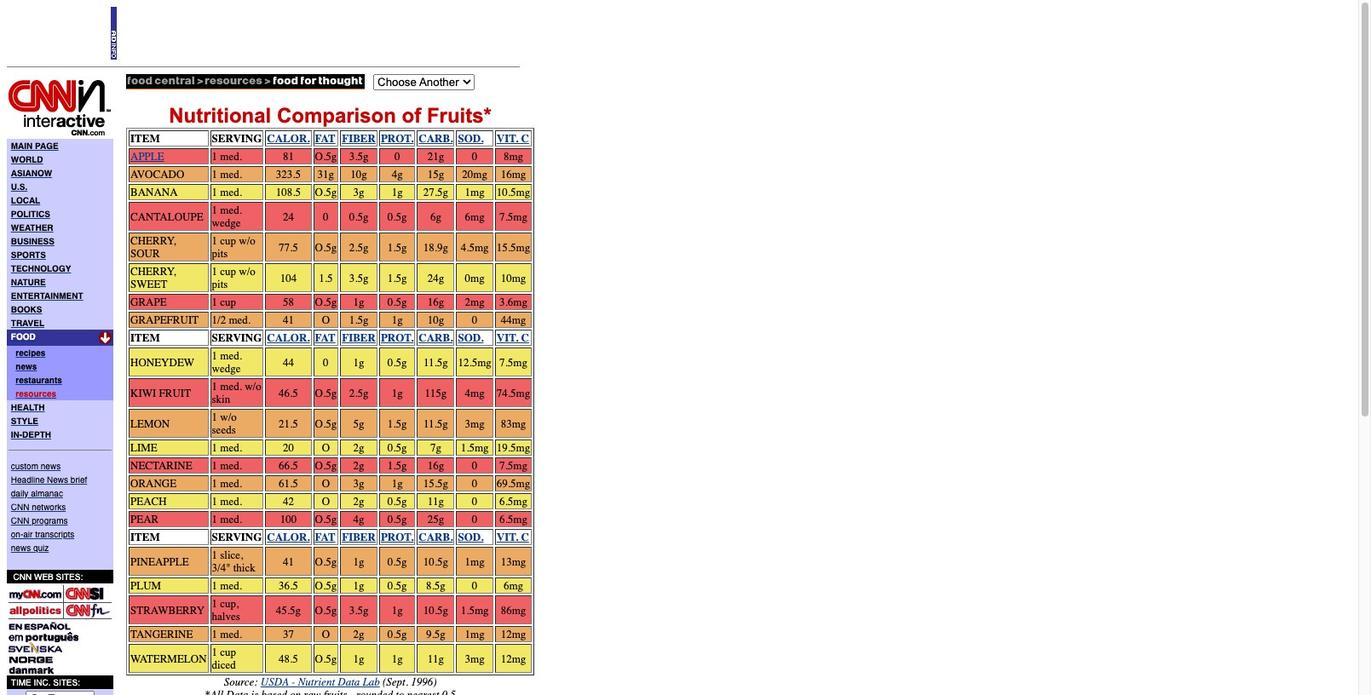 Task type: locate. For each thing, give the bounding box(es) containing it.
1 vertical spatial 11g
[[428, 653, 444, 666]]

calor. link up 44
[[267, 332, 310, 344]]

0 vertical spatial vit. c
[[497, 132, 529, 145]]

serving
[[212, 132, 262, 145], [212, 332, 262, 344], [212, 531, 262, 544]]

carb. link up 115g
[[419, 332, 453, 344]]

0 vertical spatial carb. link
[[419, 132, 453, 145]]

0 vertical spatial vit.
[[497, 132, 519, 145]]

-
[[292, 676, 295, 689]]

1 vertical spatial 16g
[[428, 460, 444, 472]]

vit. for vit. c link associated with third carb. link from the bottom of the page
[[497, 132, 519, 145]]

10.5g for 1.5mg
[[424, 604, 448, 617]]

1 fat link from the top
[[315, 132, 336, 145]]

vit. c link up 8mg
[[497, 132, 529, 145]]

o.5g for 77.5
[[315, 241, 337, 254]]

news inside recipes news restaurants resources health style in-depth
[[16, 362, 37, 372]]

1 vertical spatial 12mg
[[501, 653, 526, 666]]

med. inside 1 med. wedge
[[220, 350, 242, 362]]

2 6.5mg from the top
[[500, 513, 528, 526]]

sod. for 1st carb. link from the bottom
[[458, 531, 484, 544]]

1.5g for 2.5g
[[388, 241, 407, 254]]

headline news brief link
[[11, 475, 87, 485]]

0 vertical spatial c
[[521, 132, 529, 145]]

custom news headline news brief daily almanac cnn networks cnn programs on-air transcripts news quiz
[[11, 461, 87, 553]]

7 1 med. from the top
[[212, 495, 242, 508]]

o.5g right the 46.5
[[315, 387, 337, 399]]

10.5g up 8.5g
[[424, 556, 448, 568]]

3 sod. from the top
[[458, 531, 484, 544]]

1 11g from the top
[[428, 495, 444, 508]]

cup for 104
[[220, 265, 236, 278]]

20
[[283, 442, 294, 454]]

1 slice, 3/4" thick
[[212, 549, 256, 575]]

1 vertical spatial pits
[[212, 278, 228, 291]]

0 vertical spatial 2.5g
[[349, 241, 369, 254]]

2 vertical spatial c
[[521, 531, 529, 544]]

1 vertical spatial item
[[130, 332, 160, 344]]

2 vertical spatial vit. c
[[497, 531, 529, 544]]

3 fiber from the top
[[342, 531, 376, 544]]

c up 13mg
[[521, 531, 529, 544]]

tangerine
[[130, 628, 193, 641]]

w/o right skin
[[245, 380, 262, 393]]

6mg up 86mg
[[504, 580, 524, 593]]

10g
[[351, 168, 367, 181], [428, 314, 444, 327]]

1 for lemon
[[212, 411, 217, 424]]

wedge inside 1 med. wedge
[[212, 362, 241, 375]]

1 vertical spatial 4g
[[353, 513, 365, 526]]

1 w/o seeds
[[212, 411, 237, 437]]

news up headline news brief 'link' at bottom left
[[41, 461, 61, 472]]

2.5g right 77.5
[[349, 241, 369, 254]]

10g down 24g
[[428, 314, 444, 327]]

2 3g from the top
[[353, 477, 365, 490]]

w/o left 77.5
[[239, 234, 256, 247]]

serving calor. fat fiber prot. carb. sod. for 2nd carb. link 'fiber' link
[[212, 332, 484, 344]]

0 vertical spatial 3.5g
[[349, 150, 369, 163]]

cnnin image
[[7, 74, 113, 139]]

1 cup w/o pits for 77.5
[[212, 234, 256, 260]]

vit. up 13mg
[[497, 531, 519, 544]]

cherry, sweet
[[130, 265, 176, 291]]

1 10.5g from the top
[[424, 556, 448, 568]]

1 3g from the top
[[353, 186, 365, 199]]

1 vertical spatial serving calor. fat fiber prot. carb. sod.
[[212, 332, 484, 344]]

med. for 100
[[220, 513, 242, 526]]

carb. up 21g
[[419, 132, 453, 145]]

3.5g right 45.5g
[[349, 604, 369, 617]]

1.5mg left 19.5mg
[[461, 442, 489, 454]]

6.5mg
[[500, 495, 528, 508], [500, 513, 528, 526]]

0 vertical spatial 7.5mg
[[500, 210, 528, 223]]

1 vit. c from the top
[[497, 132, 529, 145]]

2 vertical spatial item
[[130, 531, 160, 544]]

1 vertical spatial prot. link
[[381, 332, 414, 344]]

1 vit. c link from the top
[[497, 132, 529, 145]]

calor. up 44
[[267, 332, 310, 344]]

resources link
[[16, 389, 56, 399]]

vit. c link up 13mg
[[497, 531, 529, 544]]

1 vertical spatial 41
[[283, 556, 294, 568]]

thick
[[233, 562, 256, 575]]

2 calor. link from the top
[[267, 332, 310, 344]]

1 c from the top
[[521, 132, 529, 145]]

calor.
[[267, 132, 310, 145], [267, 332, 310, 344], [267, 531, 310, 544]]

1 fat from the top
[[315, 132, 336, 145]]

2 o from the top
[[322, 442, 330, 454]]

2 vertical spatial fat link
[[315, 531, 336, 544]]

7.5mg down 10.5mg
[[500, 210, 528, 223]]

2 vertical spatial carb.
[[419, 531, 453, 544]]

0
[[395, 150, 400, 163], [472, 150, 478, 163], [323, 210, 329, 223], [472, 314, 478, 327], [323, 356, 329, 369], [472, 460, 478, 472], [472, 477, 478, 490], [472, 495, 478, 508], [472, 513, 478, 526], [472, 580, 478, 593]]

1 12mg from the top
[[501, 628, 526, 641]]

item down grapefruit
[[130, 332, 160, 344]]

1 cup w/o pits for 104
[[212, 265, 256, 291]]

1 for lime
[[212, 442, 217, 454]]

fat
[[315, 132, 336, 145], [315, 332, 336, 344], [315, 531, 336, 544]]

pineapple
[[130, 556, 189, 568]]

2 1 med. from the top
[[212, 168, 242, 181]]

vit. c link down 44mg
[[497, 332, 529, 344]]

1 vertical spatial vit. c link
[[497, 332, 529, 344]]

vit. c up 13mg
[[497, 531, 529, 544]]

1 vertical spatial prot.
[[381, 332, 414, 344]]

5 1 med. from the top
[[212, 460, 242, 472]]

w/o
[[239, 234, 256, 247], [239, 265, 256, 278], [245, 380, 262, 393], [220, 411, 237, 424]]

prot. for 2nd carb. link 'fiber' link
[[381, 332, 414, 344]]

med. for 41
[[229, 314, 251, 327]]

1 cup w/o pits up 1 cup
[[212, 265, 256, 291]]

1 16g from the top
[[428, 296, 444, 309]]

news down recipes
[[16, 362, 37, 372]]

cnn down the daily in the left bottom of the page
[[11, 502, 29, 512]]

2 prot. link from the top
[[381, 332, 414, 344]]

1 cherry, from the top
[[130, 234, 176, 247]]

fiber for 'fiber' link associated with third carb. link from the bottom of the page
[[342, 132, 376, 145]]

0 vertical spatial 11.5g
[[424, 356, 448, 369]]

pits for cherry, sweet
[[212, 278, 228, 291]]

o right 20
[[322, 442, 330, 454]]

17 1 from the top
[[212, 580, 217, 593]]

12.5mg 7.5mg
[[458, 356, 528, 369]]

16g
[[428, 296, 444, 309], [428, 460, 444, 472]]

apple
[[130, 150, 164, 163]]

o.5g for 81
[[315, 150, 337, 163]]

0 vertical spatial 3mg
[[465, 417, 485, 430]]

1/2 med.
[[212, 314, 251, 327]]

1 for pineapple
[[212, 549, 217, 562]]

4g
[[392, 168, 403, 181], [353, 513, 365, 526]]

20 1 from the top
[[212, 646, 217, 659]]

41 up 36.5
[[283, 556, 294, 568]]

0 vertical spatial sod. link
[[458, 132, 484, 145]]

1 inside 1 med. wedge
[[212, 350, 217, 362]]

1 vertical spatial 1 cup w/o pits
[[212, 265, 256, 291]]

1 vertical spatial 7.5mg
[[500, 356, 528, 369]]

0 vertical spatial fat link
[[315, 132, 336, 145]]

o for 61.5
[[322, 477, 330, 490]]

2 vertical spatial vit. c link
[[497, 531, 529, 544]]

item for calor. link related to fat link associated with 'fiber' link associated with third carb. link from the bottom of the page
[[130, 132, 160, 145]]

2 vertical spatial serving
[[212, 531, 262, 544]]

source: usda - nutrient data lab (sept. 1996)
[[224, 676, 437, 689]]

1 o.5g from the top
[[315, 150, 337, 163]]

4 1 med. from the top
[[212, 442, 242, 454]]

item down pear
[[130, 531, 160, 544]]

2 vertical spatial 7.5mg
[[500, 460, 528, 472]]

2 vertical spatial calor. link
[[267, 531, 310, 544]]

o down 1.5
[[322, 314, 330, 327]]

11g down 9.5g
[[428, 653, 444, 666]]

1 prot. link from the top
[[381, 132, 414, 145]]

honeydew
[[130, 356, 194, 369]]

nutrient
[[298, 676, 335, 689]]

1 vertical spatial fiber
[[342, 332, 376, 344]]

2 vertical spatial prot. link
[[381, 531, 414, 544]]

calor. for fat link associated with 'fiber' link associated with third carb. link from the bottom of the page
[[267, 132, 310, 145]]

2 vertical spatial sod. link
[[458, 531, 484, 544]]

w/o for 77.5
[[239, 234, 256, 247]]

0.5g for 10.5g
[[388, 556, 407, 568]]

1 vertical spatial c
[[521, 332, 529, 344]]

2 vit. c link from the top
[[497, 332, 529, 344]]

12mg
[[501, 628, 526, 641], [501, 653, 526, 666]]

asianow link
[[11, 168, 52, 178]]

1 for peach
[[212, 495, 217, 508]]

0 vertical spatial item
[[130, 132, 160, 145]]

1 vertical spatial 3.5g
[[349, 272, 369, 284]]

main page link
[[11, 141, 59, 151]]

0 vertical spatial cherry,
[[130, 234, 176, 247]]

1 inside 1 med. w/o skin
[[212, 380, 217, 393]]

recipes link
[[16, 348, 46, 358]]

41 down 58
[[283, 314, 294, 327]]

vit. up 8mg
[[497, 132, 519, 145]]

1 vertical spatial 3g
[[353, 477, 365, 490]]

7.5mg down 19.5mg
[[500, 460, 528, 472]]

fat for fat link associated with 'fiber' link associated with third carb. link from the bottom of the page
[[315, 132, 336, 145]]

2 vertical spatial fiber
[[342, 531, 376, 544]]

11 o.5g from the top
[[315, 604, 337, 617]]

serving up slice,
[[212, 531, 262, 544]]

data
[[338, 676, 360, 689]]

0 vertical spatial prot. link
[[381, 132, 414, 145]]

2 vertical spatial serving calor. fat fiber prot. carb. sod.
[[212, 531, 484, 544]]

16g down 24g
[[428, 296, 444, 309]]

13 1 from the top
[[212, 477, 217, 490]]

4g left "15g"
[[392, 168, 403, 181]]

16g up 15.5g
[[428, 460, 444, 472]]

1 7.5mg from the top
[[500, 210, 528, 223]]

o.5g right 36.5
[[315, 580, 337, 593]]

27.5g
[[424, 186, 448, 199]]

carb. for third carb. link from the bottom of the page
[[419, 132, 453, 145]]

cherry, down cantaloupe
[[130, 234, 176, 247]]

2 3.5g from the top
[[349, 272, 369, 284]]

2 vertical spatial prot.
[[381, 531, 414, 544]]

cnn up on-
[[11, 516, 29, 526]]

3 serving calor. fat fiber prot. carb. sod. from the top
[[212, 531, 484, 544]]

4g right 100
[[353, 513, 365, 526]]

2 vertical spatial sod.
[[458, 531, 484, 544]]

1 carb. from the top
[[419, 132, 453, 145]]

0 vertical spatial 1.5mg
[[461, 442, 489, 454]]

1 med. for 42
[[212, 495, 242, 508]]

1 vertical spatial carb.
[[419, 332, 453, 344]]

0 for 10g
[[472, 314, 478, 327]]

carb. down 25g
[[419, 531, 453, 544]]

2 vertical spatial news
[[11, 543, 31, 553]]

ad info image
[[111, 7, 117, 60]]

6.5mg for 11g
[[500, 495, 528, 508]]

8 1 med. from the top
[[212, 513, 242, 526]]

3 c from the top
[[521, 531, 529, 544]]

style link
[[11, 416, 38, 426]]

grape
[[130, 296, 167, 309]]

1.5mg left 86mg
[[461, 604, 489, 617]]

o right 61.5 in the bottom of the page
[[322, 477, 330, 490]]

sites: right web
[[56, 572, 83, 582]]

4 1 from the top
[[212, 204, 217, 217]]

1 calor. from the top
[[267, 132, 310, 145]]

3g
[[353, 186, 365, 199], [353, 477, 365, 490]]

2 vertical spatial vit.
[[497, 531, 519, 544]]

3.5g
[[349, 150, 369, 163], [349, 272, 369, 284], [349, 604, 369, 617]]

1 vertical spatial wedge
[[212, 362, 241, 375]]

16 1 from the top
[[212, 549, 217, 562]]

w/o down skin
[[220, 411, 237, 424]]

2 vit. c from the top
[[497, 332, 529, 344]]

o for 41
[[322, 314, 330, 327]]

1 vertical spatial 2.5g
[[349, 387, 369, 399]]

2 cup from the top
[[220, 265, 236, 278]]

carb.
[[419, 132, 453, 145], [419, 332, 453, 344], [419, 531, 453, 544]]

1 6.5mg from the top
[[500, 495, 528, 508]]

style
[[11, 416, 38, 426]]

nectarine
[[130, 460, 192, 472]]

pear
[[130, 513, 159, 526]]

1mg left 13mg
[[465, 556, 485, 568]]

watermelon 1 cup diced
[[130, 646, 236, 672]]

o.5g right 100
[[315, 513, 337, 526]]

transcripts
[[35, 530, 74, 540]]

1 vertical spatial cnn
[[11, 516, 29, 526]]

3 fat link from the top
[[315, 531, 336, 544]]

4 o from the top
[[322, 495, 330, 508]]

calor. for fat link for 'fiber' link related to 1st carb. link from the bottom
[[267, 531, 310, 544]]

1 vertical spatial news
[[41, 461, 61, 472]]

carb. link down 25g
[[419, 531, 453, 544]]

1 2.5g from the top
[[349, 241, 369, 254]]

3 item from the top
[[130, 531, 160, 544]]

2 vertical spatial fiber link
[[342, 531, 376, 544]]

wedge
[[212, 217, 241, 229], [212, 362, 241, 375]]

0 vertical spatial prot.
[[381, 132, 414, 145]]

kiwi fruit
[[130, 387, 191, 399]]

o.5g up 1.5
[[315, 241, 337, 254]]

2.5g up 5g
[[349, 387, 369, 399]]

cherry, for sour
[[130, 234, 176, 247]]

2.5g
[[349, 241, 369, 254], [349, 387, 369, 399]]

1 for plum
[[212, 580, 217, 593]]

o.5g for 41
[[315, 556, 337, 568]]

w/o left 104 on the left of page
[[239, 265, 256, 278]]

1 vertical spatial calor. link
[[267, 332, 310, 344]]

3 carb. link from the top
[[419, 531, 453, 544]]

2 calor. from the top
[[267, 332, 310, 344]]

0 vertical spatial calor. link
[[267, 132, 310, 145]]

21.5
[[279, 417, 298, 430]]

o.5g left 5g
[[315, 417, 337, 430]]

1 for banana
[[212, 186, 217, 199]]

o right 37
[[322, 628, 330, 641]]

1 for kiwi fruit
[[212, 380, 217, 393]]

6 1 med. from the top
[[212, 477, 242, 490]]

2g for 20
[[353, 442, 365, 454]]

0 horizontal spatial 6mg
[[465, 210, 485, 223]]

news for headline
[[41, 461, 61, 472]]

cup up source:
[[220, 646, 236, 659]]

3 vit. from the top
[[497, 531, 519, 544]]

1 cup from the top
[[220, 234, 236, 247]]

o.5g for 58
[[315, 296, 337, 309]]

1 vertical spatial sites:
[[53, 678, 80, 688]]

2 vertical spatial carb. link
[[419, 531, 453, 544]]

0 vertical spatial serving calor. fat fiber prot. carb. sod.
[[212, 132, 484, 145]]

2 1 from the top
[[212, 168, 217, 181]]

w/o for 104
[[239, 265, 256, 278]]

6mg
[[465, 210, 485, 223], [504, 580, 524, 593]]

1 o from the top
[[322, 314, 330, 327]]

1mg down 20mg
[[465, 186, 485, 199]]

cnn left web
[[13, 572, 32, 582]]

3 o.5g from the top
[[315, 241, 337, 254]]

1 vertical spatial fat link
[[315, 332, 336, 344]]

2 1mg from the top
[[465, 556, 485, 568]]

calor. link up 81
[[267, 132, 310, 145]]

4.5mg
[[461, 241, 489, 254]]

o right 42 on the left of page
[[322, 495, 330, 508]]

fiber link for third carb. link from the bottom of the page
[[342, 132, 376, 145]]

u.s.
[[11, 182, 27, 192]]

5 o from the top
[[322, 628, 330, 641]]

1 fiber link from the top
[[342, 132, 376, 145]]

3 fiber link from the top
[[342, 531, 376, 544]]

11.5g up 7g
[[424, 417, 448, 430]]

o.5g right the 66.5
[[315, 460, 337, 472]]

1 1 cup w/o pits from the top
[[212, 234, 256, 260]]

11 1 from the top
[[212, 442, 217, 454]]

12 o.5g from the top
[[315, 653, 337, 666]]

1 serving from the top
[[212, 132, 262, 145]]

1 vertical spatial 3mg
[[465, 653, 485, 666]]

item up "apple" link
[[130, 132, 160, 145]]

c up 8mg
[[521, 132, 529, 145]]

calor. for fat link associated with 2nd carb. link 'fiber' link
[[267, 332, 310, 344]]

3g down 5g
[[353, 477, 365, 490]]

prot. link for third carb. link from the bottom of the page
[[381, 132, 414, 145]]

0.5g for 6g
[[388, 210, 407, 223]]

serving calor. fat fiber prot. carb. sod. for 'fiber' link associated with third carb. link from the bottom of the page
[[212, 132, 484, 145]]

1 vertical spatial calor.
[[267, 332, 310, 344]]

77.5
[[279, 241, 298, 254]]

wedge right cantaloupe
[[212, 217, 241, 229]]

vit. c down 44mg
[[497, 332, 529, 344]]

9 1 med. from the top
[[212, 580, 242, 593]]

fiber link for 1st carb. link from the bottom
[[342, 531, 376, 544]]

11g for 1g
[[428, 653, 444, 666]]

calor. down 100
[[267, 531, 310, 544]]

item for fat link for 'fiber' link related to 1st carb. link from the bottom calor. link
[[130, 531, 160, 544]]

cup for 58
[[220, 296, 236, 309]]

vit. c for 1st carb. link from the bottom
[[497, 531, 529, 544]]

0 for 16g
[[472, 460, 478, 472]]

3.5g right 1.5
[[349, 272, 369, 284]]

3mg for 12mg
[[465, 653, 485, 666]]

1mg
[[465, 186, 485, 199], [465, 556, 485, 568], [465, 628, 485, 641]]

12 1 from the top
[[212, 460, 217, 472]]

carb. link up 21g
[[419, 132, 453, 145]]

83mg
[[501, 417, 526, 430]]

3 1mg from the top
[[465, 628, 485, 641]]

100
[[280, 513, 297, 526]]

item
[[130, 132, 160, 145], [130, 332, 160, 344], [130, 531, 160, 544]]

0 vertical spatial carb.
[[419, 132, 453, 145]]

med. inside 1 med. w/o skin
[[220, 380, 242, 393]]

3 1 from the top
[[212, 186, 217, 199]]

2 cherry, from the top
[[130, 265, 176, 278]]

3 cup from the top
[[220, 296, 236, 309]]

cantaloupe 1 med. wedge
[[130, 204, 242, 229]]

1 vertical spatial cherry,
[[130, 265, 176, 278]]

0 vertical spatial 41
[[283, 314, 294, 327]]

serving calor. fat fiber prot. carb. sod. down 1.5
[[212, 332, 484, 344]]

61.5
[[279, 477, 298, 490]]

world
[[11, 154, 43, 165]]

o.5g for 66.5
[[315, 460, 337, 472]]

16g for 0.5g
[[428, 296, 444, 309]]

0 vertical spatial 10g
[[351, 168, 367, 181]]

3g right 108.5
[[353, 186, 365, 199]]

1 vertical spatial vit.
[[497, 332, 519, 344]]

calor. up 81
[[267, 132, 310, 145]]

1 med. for 61.5
[[212, 477, 242, 490]]

2 sod. link from the top
[[458, 332, 484, 344]]

cup up 1 cup
[[220, 265, 236, 278]]

0 vertical spatial fat
[[315, 132, 336, 145]]

1 med. for 323.5
[[212, 168, 242, 181]]

c down 44mg
[[521, 332, 529, 344]]

serving down nutritional
[[212, 132, 262, 145]]

1 inside 1 w/o seeds
[[212, 411, 217, 424]]

7 o.5g from the top
[[315, 460, 337, 472]]

calor. link down 100
[[267, 531, 310, 544]]

entertainment
[[11, 291, 83, 301]]

1 horizontal spatial 4g
[[392, 168, 403, 181]]

115g
[[425, 387, 447, 399]]

o.5g down 1.5
[[315, 296, 337, 309]]

15.5g
[[424, 477, 448, 490]]

sod. link for 1st carb. link from the bottom
[[458, 531, 484, 544]]

0 vertical spatial news
[[16, 362, 37, 372]]

5g
[[353, 417, 365, 430]]

vit. c link for third carb. link from the bottom of the page
[[497, 132, 529, 145]]

2 1.5mg from the top
[[461, 604, 489, 617]]

2 serving calor. fat fiber prot. carb. sod. from the top
[[212, 332, 484, 344]]

carb. for 1st carb. link from the bottom
[[419, 531, 453, 544]]

vit. c up 8mg
[[497, 132, 529, 145]]

2 1 cup w/o pits from the top
[[212, 265, 256, 291]]

9 o.5g from the top
[[315, 556, 337, 568]]

2 carb. link from the top
[[419, 332, 453, 344]]

1 3.5g from the top
[[349, 150, 369, 163]]

0 vertical spatial 1mg
[[465, 186, 485, 199]]

slice,
[[220, 549, 243, 562]]

2 c from the top
[[521, 332, 529, 344]]

1 41 from the top
[[283, 314, 294, 327]]

prot. link
[[381, 132, 414, 145], [381, 332, 414, 344], [381, 531, 414, 544]]

1 inside 1 slice, 3/4" thick
[[212, 549, 217, 562]]

2 10.5g from the top
[[424, 604, 448, 617]]

2 pits from the top
[[212, 278, 228, 291]]

0.5g for 11.5g
[[388, 356, 407, 369]]

avocado
[[130, 168, 184, 181]]

0 vertical spatial fiber link
[[342, 132, 376, 145]]

med. for 46.5
[[220, 380, 242, 393]]

sod. link for third carb. link from the bottom of the page
[[458, 132, 484, 145]]

0mg
[[465, 272, 485, 284]]

wedge up 1 med. w/o skin
[[212, 362, 241, 375]]

1 vertical spatial 1mg
[[465, 556, 485, 568]]

0 vertical spatial serving
[[212, 132, 262, 145]]

1 vertical spatial 10.5g
[[424, 604, 448, 617]]

business link
[[11, 236, 54, 246]]

1 calor. link from the top
[[267, 132, 310, 145]]

o.5g right 45.5g
[[315, 604, 337, 617]]

skin
[[212, 393, 230, 406]]

3.5g for 1g
[[349, 604, 369, 617]]

cherry, down the sour
[[130, 265, 176, 278]]

carb. for 2nd carb. link
[[419, 332, 453, 344]]

1 1.5mg from the top
[[461, 442, 489, 454]]

1.5g
[[388, 241, 407, 254], [388, 272, 407, 284], [349, 314, 369, 327], [388, 417, 407, 430], [388, 460, 407, 472]]

sod. for 2nd carb. link
[[458, 332, 484, 344]]

1mg right 9.5g
[[465, 628, 485, 641]]

news down on-
[[11, 543, 31, 553]]

3.5g down comparison
[[349, 150, 369, 163]]

3 7.5mg from the top
[[500, 460, 528, 472]]

1 med.
[[212, 150, 242, 163], [212, 168, 242, 181], [212, 186, 242, 199], [212, 442, 242, 454], [212, 460, 242, 472], [212, 477, 242, 490], [212, 495, 242, 508], [212, 513, 242, 526], [212, 580, 242, 593], [212, 628, 242, 641]]

3 fat from the top
[[315, 531, 336, 544]]

10.5g down 8.5g
[[424, 604, 448, 617]]

cup up 1/2 med.
[[220, 296, 236, 309]]

vit. down 44mg
[[497, 332, 519, 344]]

2 carb. from the top
[[419, 332, 453, 344]]

1 for nectarine
[[212, 460, 217, 472]]

w/o inside 1 w/o seeds
[[220, 411, 237, 424]]

asianow
[[11, 168, 52, 178]]

fiber link
[[342, 132, 376, 145], [342, 332, 376, 344], [342, 531, 376, 544]]

main page world asianow u.s. local politics weather business sports technology nature entertainment books travel
[[11, 141, 83, 328]]

18 1 from the top
[[212, 598, 217, 611]]

2 vertical spatial fat
[[315, 531, 336, 544]]

14 1 from the top
[[212, 495, 217, 508]]

serving down 1/2 med.
[[212, 332, 262, 344]]

0 vertical spatial 11g
[[428, 495, 444, 508]]

daily
[[11, 489, 28, 499]]

1 vertical spatial sod. link
[[458, 332, 484, 344]]

o.5g right thick on the bottom of page
[[315, 556, 337, 568]]

2 vertical spatial 1mg
[[465, 628, 485, 641]]

2 fiber from the top
[[342, 332, 376, 344]]

fruit
[[159, 387, 191, 399]]

w/o inside 1 med. w/o skin
[[245, 380, 262, 393]]

c for 1st carb. link from the bottom
[[521, 531, 529, 544]]

7 1 from the top
[[212, 296, 217, 309]]

1 11.5g from the top
[[424, 356, 448, 369]]

1 vertical spatial 10g
[[428, 314, 444, 327]]

37
[[283, 628, 294, 641]]

1 vertical spatial 6mg
[[504, 580, 524, 593]]

serving calor. fat fiber prot. carb. sod. down 100
[[212, 531, 484, 544]]

0 vertical spatial 3g
[[353, 186, 365, 199]]

lemon
[[130, 417, 170, 430]]

1 vertical spatial fiber link
[[342, 332, 376, 344]]

11.5g
[[424, 356, 448, 369], [424, 417, 448, 430]]

3 prot. link from the top
[[381, 531, 414, 544]]

0 vertical spatial vit. c link
[[497, 132, 529, 145]]

7.5mg up 74.5mg on the bottom left of page
[[500, 356, 528, 369]]

2 item from the top
[[130, 332, 160, 344]]

1 vertical spatial 1.5mg
[[461, 604, 489, 617]]

page
[[35, 141, 59, 151]]

3 vit. c link from the top
[[497, 531, 529, 544]]

7.5mg
[[500, 210, 528, 223], [500, 356, 528, 369], [500, 460, 528, 472]]

11.5g up 115g
[[424, 356, 448, 369]]

2 3mg from the top
[[465, 653, 485, 666]]

sod.
[[458, 132, 484, 145], [458, 332, 484, 344], [458, 531, 484, 544]]

serving calor. fat fiber prot. carb. sod. down comparison
[[212, 132, 484, 145]]

4 cup from the top
[[220, 646, 236, 659]]

3g for o.5g
[[353, 186, 365, 199]]

1 vertical spatial sod.
[[458, 332, 484, 344]]

med. for 44
[[220, 350, 242, 362]]

3g for o
[[353, 477, 365, 490]]

10g right 31g
[[351, 168, 367, 181]]

0 vertical spatial 12mg
[[501, 628, 526, 641]]

calor. link for fat link associated with 2nd carb. link 'fiber' link
[[267, 332, 310, 344]]

o.5g up 31g
[[315, 150, 337, 163]]

carb. up 115g
[[419, 332, 453, 344]]

6 1 from the top
[[212, 265, 217, 278]]

11g up 25g
[[428, 495, 444, 508]]

6mg up 4.5mg
[[465, 210, 485, 223]]

19 1 from the top
[[212, 628, 217, 641]]

0 vertical spatial sod.
[[458, 132, 484, 145]]

med. for 108.5
[[220, 186, 242, 199]]

2g for 66.5
[[353, 460, 365, 472]]

0 vertical spatial pits
[[212, 247, 228, 260]]

2 12mg from the top
[[501, 653, 526, 666]]

o.5g down 31g
[[315, 186, 337, 199]]

1 1mg from the top
[[465, 186, 485, 199]]

1 sod. link from the top
[[458, 132, 484, 145]]

o.5g up "source: usda - nutrient data lab (sept. 1996)"
[[315, 653, 337, 666]]

0 vertical spatial 1 cup w/o pits
[[212, 234, 256, 260]]



Task type: describe. For each thing, give the bounding box(es) containing it.
med. for 81
[[220, 150, 242, 163]]

13mg
[[501, 556, 526, 568]]

weather
[[11, 223, 53, 233]]

serving for calor. link related to fat link associated with 2nd carb. link 'fiber' link
[[212, 332, 262, 344]]

usda - nutrient data lab link
[[261, 676, 380, 689]]

15.5mg
[[497, 241, 531, 254]]

o.5g for 36.5
[[315, 580, 337, 593]]

comparison
[[277, 104, 396, 127]]

7.5mg for 0
[[500, 460, 528, 472]]

1 inside watermelon 1 cup diced
[[212, 646, 217, 659]]

3mg for 83mg
[[465, 417, 485, 430]]

3.5g for 0
[[349, 150, 369, 163]]

entertainment link
[[11, 291, 83, 301]]

of
[[402, 104, 421, 127]]

1/2
[[212, 314, 226, 327]]

nature
[[11, 277, 46, 287]]

cup for 77.5
[[220, 234, 236, 247]]

1 for honeydew
[[212, 350, 217, 362]]

fat link for 'fiber' link related to 1st carb. link from the bottom
[[315, 531, 336, 544]]

calor. link for fat link for 'fiber' link related to 1st carb. link from the bottom
[[267, 531, 310, 544]]

1 for orange
[[212, 477, 217, 490]]

16mg
[[501, 168, 526, 181]]

daily almanac link
[[11, 489, 63, 499]]

calor. link for fat link associated with 'fiber' link associated with third carb. link from the bottom of the page
[[267, 132, 310, 145]]

2.5g for 1g
[[349, 387, 369, 399]]

orange
[[130, 477, 177, 490]]

cherry, sour
[[130, 234, 176, 260]]

20mg
[[462, 168, 488, 181]]

sod. for third carb. link from the bottom of the page
[[458, 132, 484, 145]]

programs
[[32, 516, 68, 526]]

o.5g for 100
[[315, 513, 337, 526]]

cup,
[[220, 598, 239, 611]]

44mg
[[501, 314, 526, 327]]

fiber for 2nd carb. link 'fiber' link
[[342, 332, 376, 344]]

sod. link for 2nd carb. link
[[458, 332, 484, 344]]

item for calor. link related to fat link associated with 2nd carb. link 'fiber' link
[[130, 332, 160, 344]]

fat for fat link for 'fiber' link related to 1st carb. link from the bottom
[[315, 531, 336, 544]]

food
[[11, 332, 36, 342]]

news quiz link
[[11, 543, 49, 553]]

time
[[11, 678, 31, 688]]

1.5mg for 1.5mg 19.5mg
[[461, 442, 489, 454]]

104
[[280, 272, 297, 284]]

0 horizontal spatial 4g
[[353, 513, 365, 526]]

2 vertical spatial cnn
[[13, 572, 32, 582]]

inc.
[[34, 678, 51, 688]]

0.5g for 11g
[[388, 495, 407, 508]]

weather link
[[11, 223, 53, 233]]

fat link for 2nd carb. link 'fiber' link
[[315, 332, 336, 344]]

cnn web sites:
[[9, 572, 83, 582]]

wedge inside cantaloupe 1 med. wedge
[[212, 217, 241, 229]]

serving for fat link for 'fiber' link related to 1st carb. link from the bottom calor. link
[[212, 531, 262, 544]]

o.5g for 108.5
[[315, 186, 337, 199]]

16g for 1.5g
[[428, 460, 444, 472]]

1 for grape
[[212, 296, 217, 309]]

o for 37
[[322, 628, 330, 641]]

books
[[11, 304, 42, 315]]

usda
[[261, 676, 289, 689]]

vit. c link for 1st carb. link from the bottom
[[497, 531, 529, 544]]

plum
[[130, 580, 161, 593]]

med. for 20
[[220, 442, 242, 454]]

news
[[47, 475, 68, 485]]

diced
[[212, 659, 236, 672]]

3.5g for 1.5g
[[349, 272, 369, 284]]

0 horizontal spatial 10g
[[351, 168, 367, 181]]

69.5mg
[[497, 477, 531, 490]]

2 7.5mg from the top
[[500, 356, 528, 369]]

kiwi
[[130, 387, 156, 399]]

1mg for 12mg
[[465, 628, 485, 641]]

technology link
[[11, 263, 71, 274]]

fiber link for 2nd carb. link
[[342, 332, 376, 344]]

health
[[11, 402, 45, 413]]

in-
[[11, 430, 22, 440]]

politics
[[11, 209, 50, 219]]

seeds
[[212, 424, 236, 437]]

med. inside cantaloupe 1 med. wedge
[[220, 204, 242, 217]]

prot. for 'fiber' link related to 1st carb. link from the bottom
[[381, 531, 414, 544]]

1 1 from the top
[[212, 150, 217, 163]]

4mg
[[465, 387, 485, 399]]

apple link
[[130, 148, 164, 164]]

cnn networks link
[[11, 502, 66, 512]]

o.5g for 21.5
[[315, 417, 337, 430]]

1 for cherry, sour
[[212, 234, 217, 247]]

24
[[283, 210, 294, 223]]

cnn websites image
[[9, 586, 112, 674]]

prot. link for 1st carb. link from the bottom
[[381, 531, 414, 544]]

med. for 37
[[220, 628, 242, 641]]

3.6mg
[[500, 296, 528, 309]]

vit. c for third carb. link from the bottom of the page
[[497, 132, 529, 145]]

news link
[[16, 362, 37, 372]]

recipes
[[16, 348, 46, 358]]

c for third carb. link from the bottom of the page
[[521, 132, 529, 145]]

lime
[[130, 442, 158, 454]]

1 med. for 81
[[212, 150, 242, 163]]

world link
[[11, 154, 43, 165]]

1 cup
[[212, 296, 236, 309]]

sites: for time inc. sites:
[[53, 678, 80, 688]]

1 med. w/o skin
[[212, 380, 262, 406]]

11.5g for 3mg
[[424, 417, 448, 430]]

2g for 42
[[353, 495, 365, 508]]

1 horizontal spatial 6mg
[[504, 580, 524, 593]]

24g
[[428, 272, 444, 284]]

sports link
[[11, 250, 46, 260]]

0 for 25g
[[472, 513, 478, 526]]

10mg
[[501, 272, 526, 284]]

0 vertical spatial 6mg
[[465, 210, 485, 223]]

news for restaurants
[[16, 362, 37, 372]]

1 for avocado
[[212, 168, 217, 181]]

1 med. for 20
[[212, 442, 242, 454]]

1.5mg 19.5mg
[[461, 442, 531, 454]]

4.5mg 15.5mg
[[461, 241, 531, 254]]

watermelon
[[130, 653, 207, 666]]

halves
[[212, 611, 240, 623]]

food link
[[11, 332, 36, 342]]

41 for o.5g
[[283, 556, 294, 568]]

local
[[11, 195, 40, 205]]

web
[[34, 572, 54, 582]]

o.5g for 46.5
[[315, 387, 337, 399]]

1 med. wedge
[[212, 350, 242, 375]]

46.5
[[279, 387, 298, 399]]

lab
[[363, 676, 380, 689]]

0 for 11g
[[472, 495, 478, 508]]

prot. for 'fiber' link associated with third carb. link from the bottom of the page
[[381, 132, 414, 145]]

1 inside cantaloupe 1 med. wedge
[[212, 204, 217, 217]]

restaurants
[[16, 375, 62, 385]]

serving calor. fat fiber prot. carb. sod. for 'fiber' link related to 1st carb. link from the bottom
[[212, 531, 484, 544]]

1 med. for 108.5
[[212, 186, 242, 199]]

0.5g for 8.5g
[[388, 580, 407, 593]]

med. for 42
[[220, 495, 242, 508]]

recipes news restaurants resources health style in-depth
[[11, 348, 62, 440]]

1996)
[[411, 676, 437, 689]]

1 carb. link from the top
[[419, 132, 453, 145]]

med. for 36.5
[[220, 580, 242, 593]]

1 for pear
[[212, 513, 217, 526]]

10.5g for 1mg
[[424, 556, 448, 568]]

med. for 323.5
[[220, 168, 242, 181]]

nutritional
[[169, 104, 271, 127]]

108.5
[[276, 186, 301, 199]]

6.5mg for 25g
[[500, 513, 528, 526]]

0 for 8.5g
[[472, 580, 478, 593]]

1mg for 10.5mg
[[465, 186, 485, 199]]

c for 2nd carb. link
[[521, 332, 529, 344]]

on-
[[11, 530, 23, 540]]

1.5g for 2g
[[388, 460, 407, 472]]

vit. c for 2nd carb. link
[[497, 332, 529, 344]]

business
[[11, 236, 54, 246]]

48.5
[[279, 653, 298, 666]]

cup inside watermelon 1 cup diced
[[220, 646, 236, 659]]

6g
[[430, 210, 442, 223]]

11.5g for 12.5mg
[[424, 356, 448, 369]]

sour
[[130, 247, 160, 260]]

7g
[[430, 442, 442, 454]]

brief
[[71, 475, 87, 485]]

air
[[23, 530, 33, 540]]

3/4"
[[212, 562, 231, 575]]

19.5mg
[[497, 442, 531, 454]]

main
[[11, 141, 33, 151]]

strawberry
[[130, 604, 205, 617]]

1 horizontal spatial 10g
[[428, 314, 444, 327]]

1.5g for 5g
[[388, 417, 407, 430]]

0 vertical spatial 4g
[[392, 168, 403, 181]]

0.5g for 9.5g
[[388, 628, 407, 641]]

323.5
[[276, 168, 301, 181]]

(sept.
[[383, 676, 408, 689]]

1.5g for 3.5g
[[388, 272, 407, 284]]

custom
[[11, 461, 38, 472]]

1 med. for 37
[[212, 628, 242, 641]]

41 for o
[[283, 314, 294, 327]]

1 inside strawberry 1 cup, halves
[[212, 598, 217, 611]]

custom news link
[[11, 461, 61, 472]]

depth
[[22, 430, 51, 440]]

0 vertical spatial cnn
[[11, 502, 29, 512]]



Task type: vqa. For each thing, say whether or not it's contained in the screenshot.
restaurants link
yes



